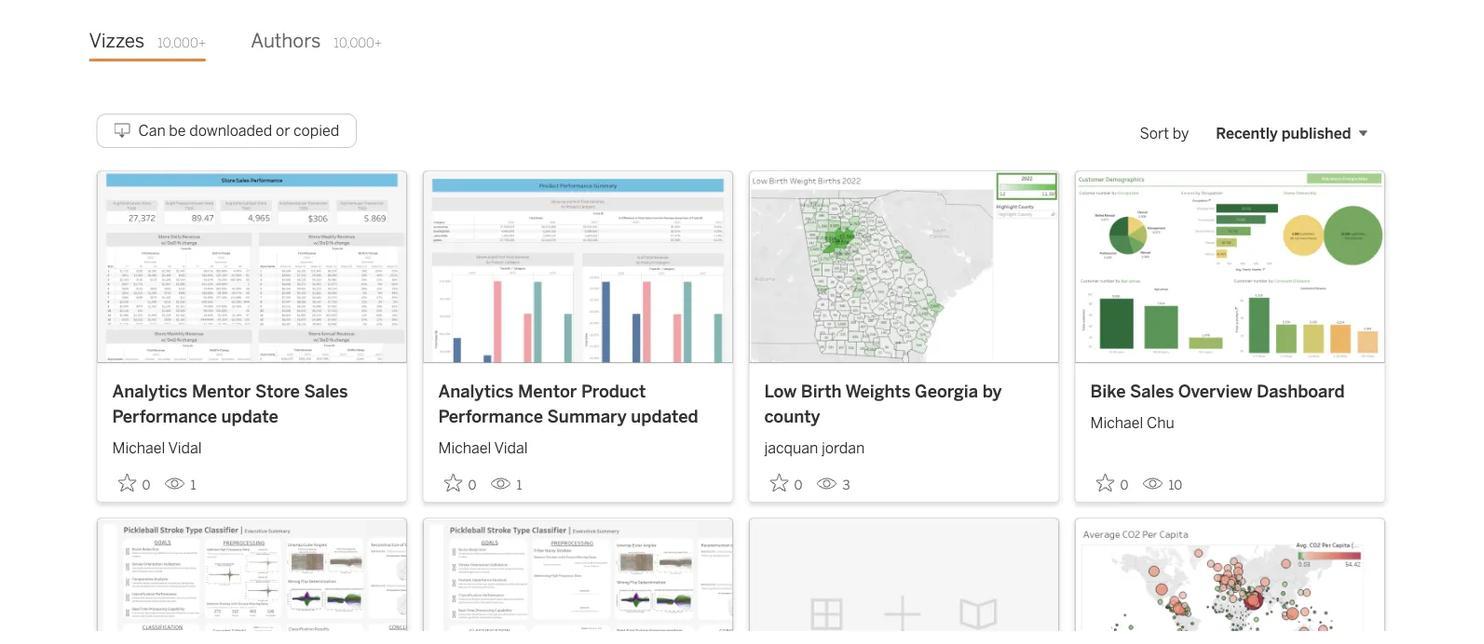 Task type: vqa. For each thing, say whether or not it's contained in the screenshot.
Selected language element
no



Task type: locate. For each thing, give the bounding box(es) containing it.
4 0 from the left
[[1120, 478, 1129, 493]]

2 10,000+ from the left
[[334, 35, 382, 51]]

1 0 from the left
[[142, 478, 150, 493]]

dashboard
[[1257, 381, 1345, 402]]

be
[[169, 122, 186, 140]]

1 view element
[[157, 470, 204, 501], [483, 470, 530, 501]]

performance left update
[[112, 407, 217, 427]]

10
[[1169, 478, 1183, 493]]

10,000+ right authors
[[334, 35, 382, 51]]

michael vidal link for performance
[[112, 430, 392, 460]]

1 down analytics mentor store sales performance update
[[191, 478, 196, 493]]

mentor for performance
[[192, 381, 251, 402]]

1 right add favorite button
[[517, 478, 522, 493]]

sales right store
[[304, 381, 348, 402]]

1 michael vidal link from the left
[[112, 430, 392, 460]]

mentor inside analytics mentor store sales performance update
[[192, 381, 251, 402]]

1 horizontal spatial michael vidal link
[[438, 430, 718, 460]]

2 1 view element from the left
[[483, 470, 530, 501]]

1 horizontal spatial by
[[1173, 124, 1189, 142]]

recently published button
[[1199, 114, 1386, 153]]

10,000+ right vizzes
[[157, 35, 206, 51]]

county
[[765, 407, 820, 427]]

1 horizontal spatial 1 view element
[[483, 470, 530, 501]]

2 1 from the left
[[517, 478, 522, 493]]

10,000+
[[157, 35, 206, 51], [334, 35, 382, 51]]

sales inside analytics mentor store sales performance update
[[304, 381, 348, 402]]

1 michael vidal from the left
[[112, 440, 202, 458]]

mentor
[[192, 381, 251, 402], [518, 381, 577, 402]]

by right georgia
[[983, 381, 1002, 402]]

michael for analytics mentor store sales performance update
[[112, 440, 165, 458]]

vidal
[[168, 440, 202, 458], [494, 440, 528, 458]]

1 1 view element from the left
[[157, 470, 204, 501]]

0
[[142, 478, 150, 493], [468, 478, 477, 493], [794, 478, 803, 493], [1120, 478, 1129, 493]]

1 mentor from the left
[[192, 381, 251, 402]]

chu
[[1147, 414, 1175, 432]]

2 analytics from the left
[[438, 381, 514, 402]]

update
[[221, 407, 278, 427]]

0 horizontal spatial mentor
[[192, 381, 251, 402]]

2 horizontal spatial michael
[[1091, 414, 1144, 432]]

vidal down analytics mentor store sales performance update
[[168, 440, 202, 458]]

0 horizontal spatial add favorite button
[[112, 468, 157, 499]]

authors
[[251, 29, 321, 53]]

jordan
[[822, 440, 865, 458]]

georgia
[[915, 381, 978, 402]]

2 mentor from the left
[[518, 381, 577, 402]]

mentor for summary
[[518, 381, 577, 402]]

performance up add favorite button
[[438, 407, 543, 427]]

workbook thumbnail image
[[97, 171, 407, 363], [423, 171, 733, 363], [750, 171, 1059, 363], [1076, 171, 1385, 363], [97, 519, 407, 633], [423, 519, 733, 633], [750, 519, 1059, 633], [1076, 519, 1385, 633]]

mentor up summary
[[518, 381, 577, 402]]

1 view element for summary
[[483, 470, 530, 501]]

michael
[[1091, 414, 1144, 432], [112, 440, 165, 458], [438, 440, 491, 458]]

1 horizontal spatial analytics
[[438, 381, 514, 402]]

sales
[[304, 381, 348, 402], [1130, 381, 1174, 402]]

2 sales from the left
[[1130, 381, 1174, 402]]

bike
[[1091, 381, 1126, 402]]

0 horizontal spatial by
[[983, 381, 1002, 402]]

0 inside add favorite button
[[468, 478, 477, 493]]

updated
[[631, 407, 699, 427]]

0 horizontal spatial 10,000+
[[157, 35, 206, 51]]

3 0 from the left
[[794, 478, 803, 493]]

1 performance from the left
[[112, 407, 217, 427]]

michael vidal up add favorite button
[[438, 440, 528, 458]]

Add Favorite button
[[112, 468, 157, 499], [765, 468, 809, 499], [1091, 468, 1135, 499]]

0 horizontal spatial michael vidal link
[[112, 430, 392, 460]]

2 michael vidal from the left
[[438, 440, 528, 458]]

10 views element
[[1135, 470, 1190, 501]]

Add Favorite button
[[438, 468, 483, 499]]

1 1 from the left
[[191, 478, 196, 493]]

0 horizontal spatial michael vidal
[[112, 440, 202, 458]]

add favorite button for county
[[765, 468, 809, 499]]

mentor inside analytics mentor product performance summary updated
[[518, 381, 577, 402]]

performance inside analytics mentor product performance summary updated
[[438, 407, 543, 427]]

michael chu
[[1091, 414, 1175, 432]]

by right sort
[[1173, 124, 1189, 142]]

0 horizontal spatial performance
[[112, 407, 217, 427]]

1 view element for performance
[[157, 470, 204, 501]]

analytics
[[112, 381, 188, 402], [438, 381, 514, 402]]

0 horizontal spatial sales
[[304, 381, 348, 402]]

1 analytics from the left
[[112, 381, 188, 402]]

1 vidal from the left
[[168, 440, 202, 458]]

jacquan
[[765, 440, 818, 458]]

jacquan jordan
[[765, 440, 865, 458]]

vidal down analytics mentor product performance summary updated
[[494, 440, 528, 458]]

can be downloaded or copied button
[[96, 114, 357, 148]]

0 horizontal spatial 1 view element
[[157, 470, 204, 501]]

1 horizontal spatial sales
[[1130, 381, 1174, 402]]

0 horizontal spatial 1
[[191, 478, 196, 493]]

analytics for analytics mentor store sales performance update
[[112, 381, 188, 402]]

2 vidal from the left
[[494, 440, 528, 458]]

1 horizontal spatial performance
[[438, 407, 543, 427]]

2 michael vidal link from the left
[[438, 430, 718, 460]]

bike sales overview dashboard
[[1091, 381, 1345, 402]]

birth
[[801, 381, 842, 402]]

mentor up update
[[192, 381, 251, 402]]

1
[[191, 478, 196, 493], [517, 478, 522, 493]]

store
[[255, 381, 300, 402]]

2 horizontal spatial add favorite button
[[1091, 468, 1135, 499]]

michael for bike sales overview dashboard
[[1091, 414, 1144, 432]]

1 horizontal spatial michael vidal
[[438, 440, 528, 458]]

analytics inside analytics mentor product performance summary updated
[[438, 381, 514, 402]]

michael vidal for analytics mentor store sales performance update
[[112, 440, 202, 458]]

0 horizontal spatial michael
[[112, 440, 165, 458]]

1 add favorite button from the left
[[112, 468, 157, 499]]

1 horizontal spatial mentor
[[518, 381, 577, 402]]

analytics mentor product performance summary updated link
[[438, 379, 718, 430]]

michael vidal link down summary
[[438, 430, 718, 460]]

michael vidal link down update
[[112, 430, 392, 460]]

analytics inside analytics mentor store sales performance update
[[112, 381, 188, 402]]

0 horizontal spatial analytics
[[112, 381, 188, 402]]

1 horizontal spatial 10,000+
[[334, 35, 382, 51]]

0 horizontal spatial vidal
[[168, 440, 202, 458]]

vidal for performance
[[168, 440, 202, 458]]

michael vidal down analytics mentor store sales performance update
[[112, 440, 202, 458]]

2 add favorite button from the left
[[765, 468, 809, 499]]

1 horizontal spatial 1
[[517, 478, 522, 493]]

1 vertical spatial by
[[983, 381, 1002, 402]]

can
[[138, 122, 166, 140]]

2 0 from the left
[[468, 478, 477, 493]]

or
[[276, 122, 290, 140]]

performance
[[112, 407, 217, 427], [438, 407, 543, 427]]

1 sales from the left
[[304, 381, 348, 402]]

1 10,000+ from the left
[[157, 35, 206, 51]]

michael vidal link
[[112, 430, 392, 460], [438, 430, 718, 460]]

1 horizontal spatial michael
[[438, 440, 491, 458]]

sort
[[1140, 124, 1170, 142]]

by
[[1173, 124, 1189, 142], [983, 381, 1002, 402]]

2 performance from the left
[[438, 407, 543, 427]]

sales up chu
[[1130, 381, 1174, 402]]

michael vidal
[[112, 440, 202, 458], [438, 440, 528, 458]]

1 horizontal spatial add favorite button
[[765, 468, 809, 499]]

1 horizontal spatial vidal
[[494, 440, 528, 458]]



Task type: describe. For each thing, give the bounding box(es) containing it.
1 for performance
[[191, 478, 196, 493]]

low
[[765, 381, 797, 402]]

0 for low birth weights georgia by county
[[794, 478, 803, 493]]

vizzes
[[89, 29, 145, 53]]

0 for analytics mentor product performance summary updated
[[468, 478, 477, 493]]

overview
[[1178, 381, 1253, 402]]

jacquan jordan link
[[765, 430, 1044, 460]]

michael vidal for analytics mentor product performance summary updated
[[438, 440, 528, 458]]

1 for summary
[[517, 478, 522, 493]]

low birth weights georgia by county link
[[765, 379, 1044, 430]]

can be downloaded or copied
[[138, 122, 339, 140]]

published
[[1282, 124, 1352, 142]]

bike sales overview dashboard link
[[1091, 379, 1370, 404]]

performance inside analytics mentor store sales performance update
[[112, 407, 217, 427]]

michael vidal link for summary
[[438, 430, 718, 460]]

recently published
[[1216, 124, 1352, 142]]

analytics mentor product performance summary updated
[[438, 381, 699, 427]]

analytics mentor store sales performance update link
[[112, 379, 392, 430]]

weights
[[846, 381, 911, 402]]

10,000+ for vizzes
[[157, 35, 206, 51]]

analytics for analytics mentor product performance summary updated
[[438, 381, 514, 402]]

recently
[[1216, 124, 1278, 142]]

summary
[[547, 407, 627, 427]]

downloaded
[[189, 122, 272, 140]]

by inside low birth weights georgia by county
[[983, 381, 1002, 402]]

0 vertical spatial by
[[1173, 124, 1189, 142]]

3 add favorite button from the left
[[1091, 468, 1135, 499]]

product
[[581, 381, 646, 402]]

add favorite button for update
[[112, 468, 157, 499]]

3
[[843, 478, 850, 493]]

0 for analytics mentor store sales performance update
[[142, 478, 150, 493]]

michael for analytics mentor product performance summary updated
[[438, 440, 491, 458]]

0 for bike sales overview dashboard
[[1120, 478, 1129, 493]]

3 views element
[[809, 470, 858, 501]]

copied
[[294, 122, 339, 140]]

michael chu link
[[1091, 404, 1370, 434]]

vidal for summary
[[494, 440, 528, 458]]

sort by
[[1140, 124, 1189, 142]]

10,000+ for authors
[[334, 35, 382, 51]]

analytics mentor store sales performance update
[[112, 381, 348, 427]]

low birth weights georgia by county
[[765, 381, 1002, 427]]



